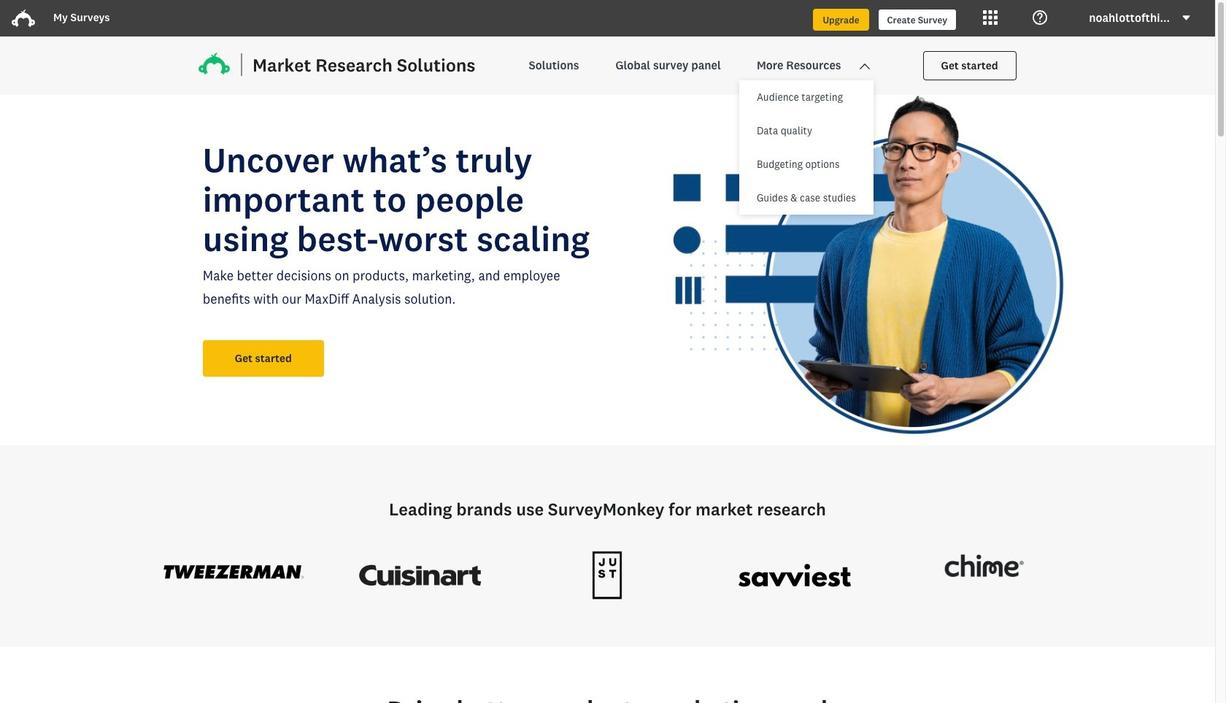 Task type: locate. For each thing, give the bounding box(es) containing it.
surveymonkey logo image
[[12, 7, 35, 30], [12, 9, 35, 27]]

help image
[[1034, 10, 1048, 25]]

caret down image
[[1182, 13, 1192, 22], [1184, 15, 1191, 20]]

chevron up image
[[859, 61, 871, 72], [860, 64, 870, 69]]

products image
[[984, 10, 999, 25]]

help image
[[1034, 10, 1048, 25]]



Task type: vqa. For each thing, say whether or not it's contained in the screenshot.
Warning image to the middle
no



Task type: describe. For each thing, give the bounding box(es) containing it.
2 surveymonkey logo image from the top
[[12, 9, 35, 27]]

market research solutions from surveymonkey logo image
[[199, 53, 476, 76]]

tweezerman logo image
[[160, 551, 307, 594]]

cuisinart logo image
[[347, 551, 495, 600]]

products image
[[984, 10, 999, 25]]

chime logo image
[[909, 551, 1056, 586]]

just logo image
[[534, 551, 682, 600]]

savviest logo image
[[721, 551, 869, 600]]

man holding tablet with bar graph behind him image
[[617, 95, 1096, 446]]

1 surveymonkey logo image from the top
[[12, 7, 35, 30]]



